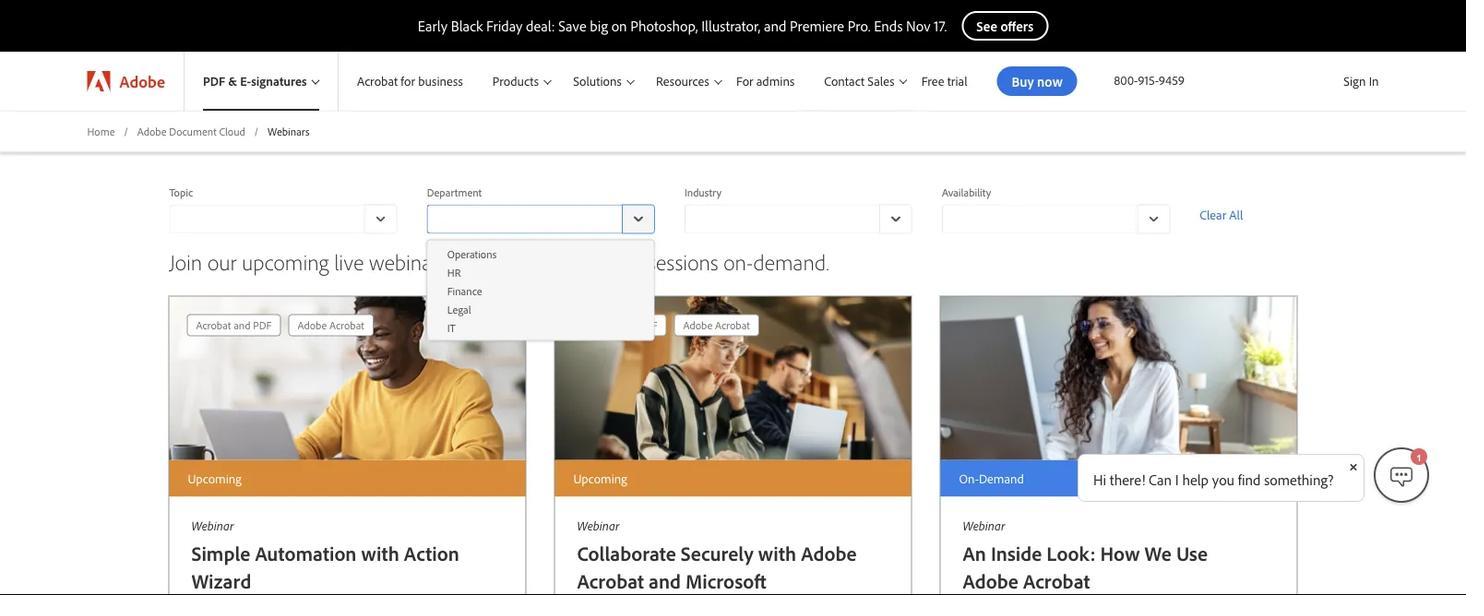 Task type: vqa. For each thing, say whether or not it's contained in the screenshot.
Acrobat Image inside apps to try element
no



Task type: describe. For each thing, give the bounding box(es) containing it.
adobe acrobat for securely
[[683, 318, 750, 332]]

Topic text field
[[169, 204, 364, 234]]

acrobat down join
[[196, 318, 231, 332]]

webinar an inside look: how we use adobe acrobat
[[963, 517, 1208, 594]]

save
[[558, 17, 587, 35]]

finance
[[447, 284, 482, 298]]

recorded
[[566, 247, 643, 275]]

pdf inside pdf & e-signatures popup button
[[203, 73, 225, 89]]

live
[[334, 247, 364, 275]]

topic
[[169, 185, 193, 199]]

nov
[[906, 17, 931, 35]]

i
[[1176, 471, 1179, 489]]

sign in
[[1344, 73, 1379, 89]]

in
[[1369, 73, 1379, 89]]

adobe acrobat cell for securely
[[683, 315, 750, 335]]

an inside look: how we use adobe acrobat image
[[941, 297, 1297, 460]]

adobe acrobat cell for automation
[[298, 315, 364, 335]]

document
[[169, 124, 217, 138]]

1
[[1417, 453, 1422, 463]]

admins
[[756, 73, 795, 89]]

and inside the webinar collaborate securely with adobe acrobat and microsoft
[[649, 568, 681, 594]]

acrobat and pdf for collaborate
[[582, 318, 657, 332]]

all
[[1230, 207, 1243, 223]]

sales
[[868, 73, 895, 89]]

simple automation with action wizard image
[[169, 297, 526, 460]]

products button
[[474, 52, 555, 111]]

solutions button
[[555, 52, 638, 111]]

photoshop,
[[631, 17, 698, 35]]

operations hr finance legal it
[[447, 247, 497, 334]]

it
[[447, 321, 456, 334]]

securely
[[681, 540, 754, 566]]

acrobat inside webinar an inside look: how we use adobe acrobat
[[1023, 568, 1090, 594]]

free
[[922, 73, 944, 89]]

grid for automation
[[183, 310, 377, 340]]

sign
[[1344, 73, 1366, 89]]

ends
[[874, 17, 903, 35]]

use
[[1177, 540, 1208, 566]]

resources button
[[638, 52, 725, 111]]

adobe document cloud link
[[137, 124, 245, 139]]

on-
[[959, 470, 979, 487]]

something?
[[1264, 471, 1334, 489]]

with for adobe
[[758, 540, 796, 566]]

resources
[[656, 73, 709, 89]]

contact sales
[[824, 73, 895, 89]]

premiere
[[790, 17, 844, 35]]

webinar for an
[[963, 517, 1005, 534]]

upcoming
[[242, 247, 329, 275]]

free trial link
[[911, 52, 979, 111]]

hr
[[447, 265, 461, 279]]

Industry text field
[[685, 204, 880, 234]]

free trial
[[922, 73, 968, 89]]

acrobat and pdf for simple
[[196, 318, 272, 332]]

we
[[1145, 540, 1172, 566]]

how
[[1101, 540, 1140, 566]]

find
[[1238, 471, 1261, 489]]

availability
[[942, 185, 991, 199]]

illustrator,
[[702, 17, 761, 35]]

and down upcoming
[[234, 318, 251, 332]]

acrobat and pdf cell for simple
[[196, 315, 272, 335]]

products
[[493, 73, 539, 89]]

contact sales button
[[806, 52, 911, 111]]

cloud
[[219, 124, 245, 138]]

none field the topic
[[169, 204, 397, 234]]

clear all link
[[1200, 204, 1297, 226]]

watch
[[475, 247, 527, 275]]

acrobat left for
[[357, 73, 398, 89]]

Availability text field
[[942, 204, 1137, 234]]

join our upcoming live webinars or watch our recorded sessions on-demand.
[[169, 247, 829, 275]]

800-915-9459
[[1114, 72, 1185, 88]]

simple
[[191, 540, 250, 566]]

deal:
[[526, 17, 555, 35]]

industry
[[685, 185, 722, 199]]

automation
[[255, 540, 357, 566]]

solutions
[[573, 73, 622, 89]]

an
[[963, 540, 986, 566]]

for
[[736, 73, 753, 89]]

e-
[[240, 73, 251, 89]]

operations
[[447, 247, 497, 261]]

or
[[452, 247, 470, 275]]

black
[[451, 17, 483, 35]]

webinars
[[369, 247, 447, 275]]

look:
[[1047, 540, 1096, 566]]

none field department
[[427, 204, 655, 234]]

acrobat down on-
[[715, 318, 750, 332]]

1 our from the left
[[208, 247, 237, 275]]

hi there! can i help you find something?
[[1094, 471, 1334, 489]]



Task type: locate. For each thing, give the bounding box(es) containing it.
webinar inside the webinar collaborate securely with adobe acrobat and microsoft
[[577, 517, 620, 534]]

none field down search webinars search box
[[942, 204, 1170, 234]]

adobe acrobat down live
[[298, 318, 364, 332]]

adobe acrobat
[[298, 318, 364, 332], [683, 318, 750, 332]]

sign in button
[[1340, 66, 1383, 97]]

acrobat and pdf cell for collaborate
[[582, 315, 657, 335]]

0 horizontal spatial acrobat and pdf
[[196, 318, 272, 332]]

business
[[418, 73, 463, 89]]

9459
[[1159, 72, 1185, 88]]

2 acrobat and pdf cell from the left
[[582, 315, 657, 335]]

800-915-9459 link
[[1114, 72, 1185, 88]]

upcoming for collaborate
[[574, 470, 627, 487]]

2 webinar from the left
[[577, 517, 620, 534]]

2 adobe acrobat from the left
[[683, 318, 750, 332]]

2 adobe acrobat cell from the left
[[683, 315, 750, 335]]

our right join
[[208, 247, 237, 275]]

grid
[[183, 310, 377, 340], [569, 310, 763, 340]]

2 none field from the left
[[427, 204, 655, 234]]

grid for securely
[[569, 310, 763, 340]]

with inside webinar simple automation with action wizard
[[361, 540, 399, 566]]

0 horizontal spatial with
[[361, 540, 399, 566]]

acrobat down look: at the bottom of the page
[[1023, 568, 1090, 594]]

pdf down upcoming
[[253, 318, 272, 332]]

none field for topic
[[169, 204, 397, 234]]

department
[[427, 185, 482, 199]]

1 adobe acrobat cell from the left
[[298, 315, 364, 335]]

webinar inside webinar simple automation with action wizard
[[191, 517, 234, 534]]

demand.
[[754, 247, 829, 275]]

3 webinar from the left
[[963, 517, 1005, 534]]

none field up upcoming
[[169, 204, 397, 234]]

1 horizontal spatial our
[[532, 247, 561, 275]]

adobe acrobat cell
[[298, 315, 364, 335], [683, 315, 750, 335]]

collaborate securely with adobe acrobat and microsoft image
[[555, 297, 911, 460]]

join
[[169, 247, 202, 275]]

with for action
[[361, 540, 399, 566]]

None field
[[169, 204, 397, 234], [427, 204, 655, 234], [685, 204, 913, 234], [942, 204, 1170, 234]]

adobe acrobat for automation
[[298, 318, 364, 332]]

upcoming for simple
[[188, 470, 242, 487]]

webinar up an
[[963, 517, 1005, 534]]

webinar up 'collaborate'
[[577, 517, 620, 534]]

hi
[[1094, 471, 1107, 489]]

action
[[404, 540, 459, 566]]

1 horizontal spatial pdf
[[253, 318, 272, 332]]

adobe
[[120, 71, 165, 91], [137, 124, 167, 138], [298, 318, 327, 332], [683, 318, 713, 332], [801, 540, 857, 566], [963, 568, 1019, 594]]

2 our from the left
[[532, 247, 561, 275]]

&
[[228, 73, 237, 89]]

adobe link
[[69, 52, 184, 111]]

acrobat for business
[[357, 73, 463, 89]]

webinar for collaborate
[[577, 517, 620, 534]]

0 horizontal spatial webinar
[[191, 517, 234, 534]]

with inside the webinar collaborate securely with adobe acrobat and microsoft
[[758, 540, 796, 566]]

1 upcoming from the left
[[188, 470, 242, 487]]

and down recorded
[[619, 318, 636, 332]]

1 horizontal spatial webinar
[[577, 517, 620, 534]]

acrobat down live
[[329, 318, 364, 332]]

clear all
[[1200, 207, 1243, 223]]

acrobat and pdf down join
[[196, 318, 272, 332]]

pdf left &
[[203, 73, 225, 89]]

2 with from the left
[[758, 540, 796, 566]]

big
[[590, 17, 608, 35]]

pdf for collaborate securely with adobe acrobat and microsoft
[[639, 318, 657, 332]]

on
[[612, 17, 627, 35]]

our down department field
[[532, 247, 561, 275]]

1 none field from the left
[[169, 204, 397, 234]]

acrobat down recorded
[[582, 318, 617, 332]]

0 horizontal spatial acrobat and pdf cell
[[196, 315, 272, 335]]

none field up the watch
[[427, 204, 655, 234]]

with up microsoft at the bottom of the page
[[758, 540, 796, 566]]

none field for industry
[[685, 204, 913, 234]]

acrobat and pdf down recorded
[[582, 318, 657, 332]]

2 horizontal spatial pdf
[[639, 318, 657, 332]]

with left action
[[361, 540, 399, 566]]

list box
[[428, 244, 654, 336]]

acrobat and pdf cell
[[196, 315, 272, 335], [582, 315, 657, 335]]

for admins link
[[725, 52, 806, 111]]

2 acrobat and pdf from the left
[[582, 318, 657, 332]]

adobe document cloud
[[137, 124, 245, 138]]

2 upcoming from the left
[[574, 470, 627, 487]]

0 horizontal spatial adobe acrobat cell
[[298, 315, 364, 335]]

1 button
[[1374, 448, 1429, 503]]

Department text field
[[427, 204, 622, 234]]

and left premiere at top right
[[764, 17, 787, 35]]

3 none field from the left
[[685, 204, 913, 234]]

0 horizontal spatial our
[[208, 247, 237, 275]]

1 adobe acrobat from the left
[[298, 318, 364, 332]]

1 horizontal spatial acrobat and pdf cell
[[582, 315, 657, 335]]

our
[[208, 247, 237, 275], [532, 247, 561, 275]]

2 horizontal spatial webinar
[[963, 517, 1005, 534]]

you
[[1212, 471, 1235, 489]]

1 with from the left
[[361, 540, 399, 566]]

acrobat down 'collaborate'
[[577, 568, 644, 594]]

adobe acrobat cell down on-
[[683, 315, 750, 335]]

filters element
[[169, 182, 1297, 249]]

none field for availability
[[942, 204, 1170, 234]]

early
[[418, 17, 448, 35]]

webinar for simple
[[191, 517, 234, 534]]

none field availability
[[942, 204, 1170, 234]]

0 horizontal spatial upcoming
[[188, 470, 242, 487]]

clear
[[1200, 207, 1227, 223]]

collaborate
[[577, 540, 676, 566]]

1 horizontal spatial with
[[758, 540, 796, 566]]

webinar up simple
[[191, 517, 234, 534]]

friday
[[486, 17, 523, 35]]

800-
[[1114, 72, 1138, 88]]

upcoming
[[188, 470, 242, 487], [574, 470, 627, 487]]

upcoming up 'collaborate'
[[574, 470, 627, 487]]

webinar simple automation with action wizard
[[191, 517, 459, 594]]

sessions
[[648, 247, 719, 275]]

0 horizontal spatial adobe acrobat
[[298, 318, 364, 332]]

trial
[[947, 73, 968, 89]]

wizard
[[191, 568, 251, 594]]

webinar inside webinar an inside look: how we use adobe acrobat
[[963, 517, 1005, 534]]

grid down upcoming
[[183, 310, 377, 340]]

1 grid from the left
[[183, 310, 377, 340]]

0 horizontal spatial grid
[[183, 310, 377, 340]]

pdf & e-signatures button
[[185, 52, 338, 111]]

acrobat for business link
[[339, 52, 474, 111]]

microsoft
[[686, 568, 766, 594]]

signatures
[[251, 73, 307, 89]]

home link
[[87, 124, 115, 139]]

grid down sessions
[[569, 310, 763, 340]]

on-
[[724, 247, 754, 275]]

webinar
[[191, 517, 234, 534], [577, 517, 620, 534], [963, 517, 1005, 534]]

1 horizontal spatial adobe acrobat
[[683, 318, 750, 332]]

inside
[[991, 540, 1042, 566]]

pdf for simple automation with action wizard
[[253, 318, 272, 332]]

adobe inside the webinar collaborate securely with adobe acrobat and microsoft
[[801, 540, 857, 566]]

4 none field from the left
[[942, 204, 1170, 234]]

acrobat and pdf
[[196, 318, 272, 332], [582, 318, 657, 332]]

home
[[87, 124, 115, 138]]

0 horizontal spatial pdf
[[203, 73, 225, 89]]

2 grid from the left
[[569, 310, 763, 340]]

17.
[[934, 17, 947, 35]]

none field for department
[[427, 204, 655, 234]]

on-demand
[[959, 470, 1024, 487]]

acrobat
[[357, 73, 398, 89], [196, 318, 231, 332], [329, 318, 364, 332], [582, 318, 617, 332], [715, 318, 750, 332], [577, 568, 644, 594], [1023, 568, 1090, 594]]

none field up demand.
[[685, 204, 913, 234]]

1 acrobat and pdf cell from the left
[[196, 315, 272, 335]]

adobe inside webinar an inside look: how we use adobe acrobat
[[963, 568, 1019, 594]]

acrobat and pdf cell down join
[[196, 315, 272, 335]]

webinar collaborate securely with adobe acrobat and microsoft
[[577, 517, 857, 594]]

list box containing operations
[[428, 244, 654, 336]]

help
[[1183, 471, 1209, 489]]

legal
[[447, 302, 471, 316]]

for
[[401, 73, 415, 89]]

and down 'collaborate'
[[649, 568, 681, 594]]

adobe acrobat cell down live
[[298, 315, 364, 335]]

demand
[[979, 470, 1024, 487]]

webinars
[[268, 124, 310, 138]]

early black friday deal: save big on photoshop, illustrator, and premiere pro. ends nov 17.
[[418, 17, 947, 35]]

pdf down sessions
[[639, 318, 657, 332]]

1 horizontal spatial upcoming
[[574, 470, 627, 487]]

1 acrobat and pdf from the left
[[196, 318, 272, 332]]

can
[[1149, 471, 1172, 489]]

pdf
[[203, 73, 225, 89], [253, 318, 272, 332], [639, 318, 657, 332]]

with
[[361, 540, 399, 566], [758, 540, 796, 566]]

1 horizontal spatial adobe acrobat cell
[[683, 315, 750, 335]]

1 webinar from the left
[[191, 517, 234, 534]]

there!
[[1110, 471, 1146, 489]]

pdf & e-signatures
[[203, 73, 307, 89]]

join our upcoming live webinars or watch our recorded sessions on-demand. element
[[140, 282, 1327, 595]]

acrobat inside the webinar collaborate securely with adobe acrobat and microsoft
[[577, 568, 644, 594]]

1 horizontal spatial grid
[[569, 310, 763, 340]]

adobe acrobat down on-
[[683, 318, 750, 332]]

acrobat and pdf cell down recorded
[[582, 315, 657, 335]]

1 horizontal spatial acrobat and pdf
[[582, 318, 657, 332]]

915-
[[1138, 72, 1159, 88]]

none field industry
[[685, 204, 913, 234]]

and
[[764, 17, 787, 35], [234, 318, 251, 332], [619, 318, 636, 332], [649, 568, 681, 594]]

upcoming up simple
[[188, 470, 242, 487]]

filters
[[169, 136, 201, 153]]

contact
[[824, 73, 865, 89]]

Search Webinars search field
[[836, 123, 1297, 152]]



